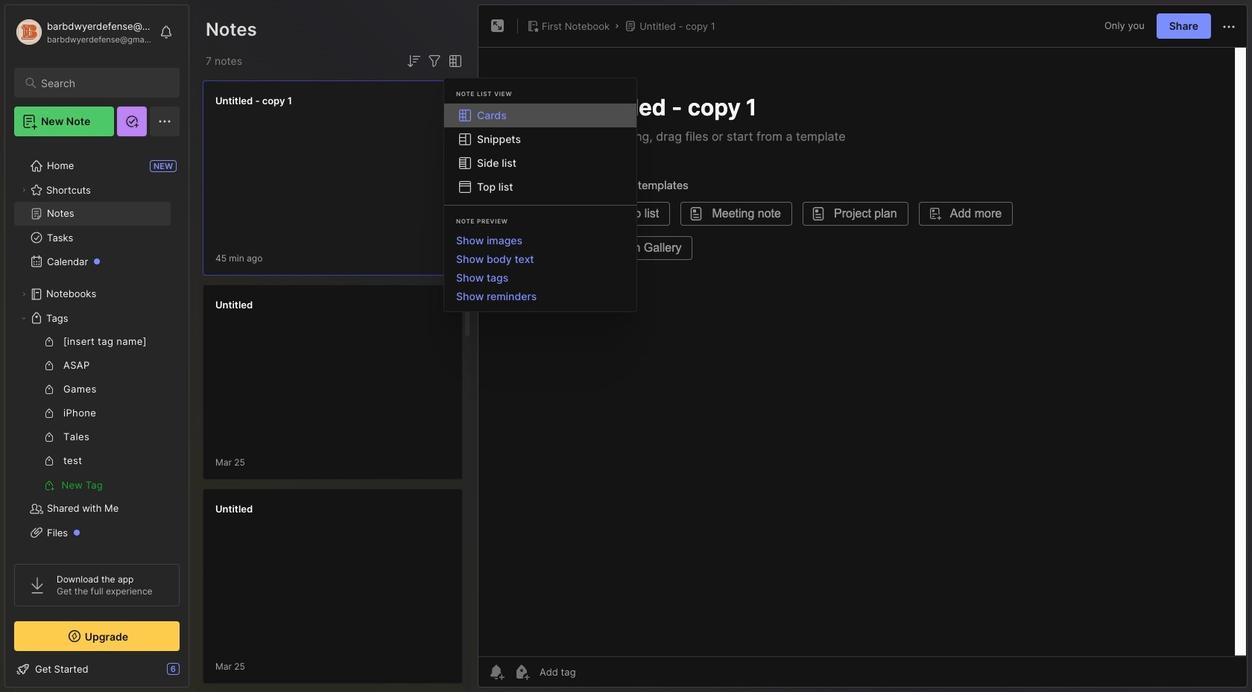 Task type: locate. For each thing, give the bounding box(es) containing it.
1 dropdown list menu from the top
[[444, 104, 637, 199]]

0 vertical spatial dropdown list menu
[[444, 104, 637, 199]]

tree inside main element
[[5, 145, 189, 578]]

None search field
[[41, 74, 166, 92]]

more actions image
[[1221, 18, 1238, 36]]

tree
[[5, 145, 189, 578]]

menu item
[[444, 104, 637, 128]]

2 dropdown list menu from the top
[[444, 231, 637, 306]]

note window element
[[478, 4, 1248, 692]]

Account field
[[14, 17, 152, 47]]

Help and Learning task checklist field
[[5, 658, 189, 682]]

Search text field
[[41, 76, 166, 90]]

1 vertical spatial dropdown list menu
[[444, 231, 637, 306]]

expand note image
[[489, 17, 507, 35]]

group
[[14, 330, 171, 497]]

dropdown list menu
[[444, 104, 637, 199], [444, 231, 637, 306]]



Task type: describe. For each thing, give the bounding box(es) containing it.
add tag image
[[513, 664, 531, 682]]

click to collapse image
[[188, 665, 199, 683]]

View options field
[[444, 52, 465, 70]]

Add filters field
[[426, 52, 444, 70]]

Add tag field
[[538, 666, 651, 679]]

expand tags image
[[19, 314, 28, 323]]

More actions field
[[1221, 17, 1238, 36]]

expand notebooks image
[[19, 290, 28, 299]]

Note Editor text field
[[479, 47, 1247, 657]]

Sort options field
[[405, 52, 423, 70]]

add a reminder image
[[488, 664, 506, 682]]

none search field inside main element
[[41, 74, 166, 92]]

main element
[[0, 0, 194, 693]]

group inside main element
[[14, 330, 171, 497]]

add filters image
[[426, 52, 444, 70]]



Task type: vqa. For each thing, say whether or not it's contained in the screenshot.
Background image
no



